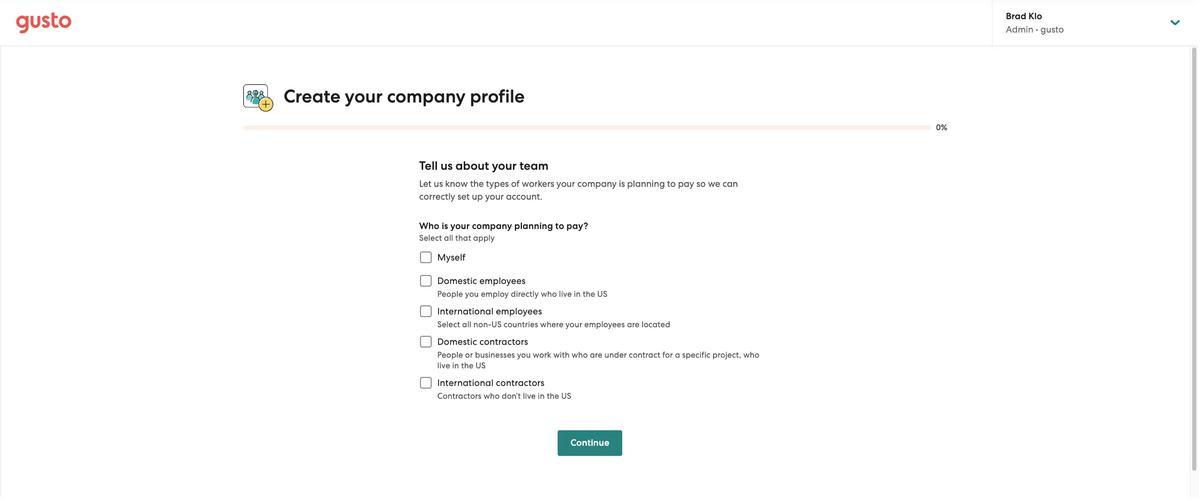 Task type: describe. For each thing, give the bounding box(es) containing it.
myself
[[438, 252, 466, 263]]

specific
[[683, 350, 711, 360]]

continue button
[[558, 430, 623, 456]]

your inside who is your company planning to pay? select all that apply
[[451, 221, 470, 232]]

pay
[[678, 178, 695, 189]]

your right create
[[345, 85, 383, 107]]

international for international employees
[[438, 306, 494, 317]]

brad klo admin • gusto
[[1007, 11, 1065, 35]]

the right don't
[[547, 392, 559, 401]]

tell
[[419, 159, 438, 173]]

contractors for international contractors
[[496, 378, 545, 388]]

is inside tell us about your team let us know the types of workers your company is planning to pay so we can correctly set up your account.
[[619, 178, 625, 189]]

1 vertical spatial all
[[462, 320, 472, 330]]

people or businesses you work with who are under contract for a specific project, who live in the us
[[438, 350, 760, 371]]

contractors
[[438, 392, 482, 401]]

for
[[663, 350, 673, 360]]

gusto
[[1041, 24, 1065, 35]]

workers
[[522, 178, 555, 189]]

1 vertical spatial us
[[434, 178, 443, 189]]

account.
[[506, 191, 543, 202]]

the inside people or businesses you work with who are under contract for a specific project, who live in the us
[[461, 361, 474, 371]]

of
[[511, 178, 520, 189]]

0 horizontal spatial you
[[465, 290, 479, 299]]

who down international contractors
[[484, 392, 500, 401]]

2 vertical spatial employees
[[585, 320, 625, 330]]

a
[[675, 350, 681, 360]]

we
[[708, 178, 721, 189]]

planning inside who is your company planning to pay? select all that apply
[[515, 221, 553, 232]]

0 vertical spatial company
[[387, 85, 466, 107]]

domestic employees
[[438, 276, 526, 286]]

you inside people or businesses you work with who are under contract for a specific project, who live in the us
[[517, 350, 531, 360]]

admin
[[1007, 24, 1034, 35]]

company inside tell us about your team let us know the types of workers your company is planning to pay so we can correctly set up your account.
[[578, 178, 617, 189]]

1 horizontal spatial in
[[538, 392, 545, 401]]

that
[[456, 233, 471, 243]]

brad
[[1007, 11, 1027, 22]]

to inside tell us about your team let us know the types of workers your company is planning to pay so we can correctly set up your account.
[[668, 178, 676, 189]]

employ
[[481, 290, 509, 299]]

create
[[284, 85, 341, 107]]

select inside who is your company planning to pay? select all that apply
[[419, 233, 442, 243]]

profile
[[470, 85, 525, 107]]

your right 'where'
[[566, 320, 583, 330]]

project,
[[713, 350, 742, 360]]

who right with
[[572, 350, 588, 360]]

continue
[[571, 437, 610, 449]]

Domestic employees checkbox
[[414, 269, 438, 293]]

are inside people or businesses you work with who are under contract for a specific project, who live in the us
[[590, 350, 603, 360]]

0 vertical spatial live
[[559, 290, 572, 299]]

your up types
[[492, 159, 517, 173]]

who is your company planning to pay? select all that apply
[[419, 221, 589, 243]]

correctly
[[419, 191, 456, 202]]

non-
[[474, 320, 492, 330]]

home image
[[16, 12, 72, 33]]

know
[[445, 178, 468, 189]]

planning inside tell us about your team let us know the types of workers your company is planning to pay so we can correctly set up your account.
[[628, 178, 665, 189]]

your down types
[[486, 191, 504, 202]]

us inside people or businesses you work with who are under contract for a specific project, who live in the us
[[476, 361, 486, 371]]



Task type: vqa. For each thing, say whether or not it's contained in the screenshot.
register online link
no



Task type: locate. For each thing, give the bounding box(es) containing it.
0 vertical spatial employees
[[480, 276, 526, 286]]

2 vertical spatial in
[[538, 392, 545, 401]]

employees
[[480, 276, 526, 286], [496, 306, 542, 317], [585, 320, 625, 330]]

1 vertical spatial select
[[438, 320, 460, 330]]

set
[[458, 191, 470, 202]]

1 vertical spatial contractors
[[496, 378, 545, 388]]

0 vertical spatial in
[[574, 290, 581, 299]]

live up select all non-us countries where your employees are located
[[559, 290, 572, 299]]

employees for domestic employees
[[480, 276, 526, 286]]

domestic down "myself"
[[438, 276, 477, 286]]

in right don't
[[538, 392, 545, 401]]

your
[[345, 85, 383, 107], [492, 159, 517, 173], [557, 178, 575, 189], [486, 191, 504, 202], [451, 221, 470, 232], [566, 320, 583, 330]]

live inside people or businesses you work with who are under contract for a specific project, who live in the us
[[438, 361, 450, 371]]

where
[[541, 320, 564, 330]]

people up international employees option
[[438, 290, 463, 299]]

domestic contractors
[[438, 337, 528, 347]]

klo
[[1029, 11, 1043, 22]]

contractors up 'businesses'
[[480, 337, 528, 347]]

all left that on the top of page
[[444, 233, 454, 243]]

0 horizontal spatial in
[[452, 361, 459, 371]]

0 vertical spatial contractors
[[480, 337, 528, 347]]

planning left pay
[[628, 178, 665, 189]]

1 vertical spatial planning
[[515, 221, 553, 232]]

us
[[441, 159, 453, 173], [434, 178, 443, 189]]

1 horizontal spatial company
[[472, 221, 512, 232]]

2 international from the top
[[438, 378, 494, 388]]

1 vertical spatial domestic
[[438, 337, 477, 347]]

employees up under
[[585, 320, 625, 330]]

the up up
[[470, 178, 484, 189]]

select down who
[[419, 233, 442, 243]]

1 horizontal spatial planning
[[628, 178, 665, 189]]

apply
[[474, 233, 495, 243]]

1 horizontal spatial all
[[462, 320, 472, 330]]

1 horizontal spatial live
[[523, 392, 536, 401]]

0 vertical spatial to
[[668, 178, 676, 189]]

don't
[[502, 392, 521, 401]]

you left the work
[[517, 350, 531, 360]]

1 international from the top
[[438, 306, 494, 317]]

team
[[520, 159, 549, 173]]

international contractors
[[438, 378, 545, 388]]

the up select all non-us countries where your employees are located
[[583, 290, 596, 299]]

who
[[541, 290, 557, 299], [572, 350, 588, 360], [744, 350, 760, 360], [484, 392, 500, 401]]

are left under
[[590, 350, 603, 360]]

employees up employ
[[480, 276, 526, 286]]

countries
[[504, 320, 538, 330]]

live right don't
[[523, 392, 536, 401]]

people you employ directly who live in the us
[[438, 290, 608, 299]]

up
[[472, 191, 483, 202]]

who
[[419, 221, 440, 232]]

to
[[668, 178, 676, 189], [556, 221, 565, 232]]

1 vertical spatial employees
[[496, 306, 542, 317]]

employees for international employees
[[496, 306, 542, 317]]

select
[[419, 233, 442, 243], [438, 320, 460, 330]]

directly
[[511, 290, 539, 299]]

0 vertical spatial planning
[[628, 178, 665, 189]]

work
[[533, 350, 552, 360]]

you
[[465, 290, 479, 299], [517, 350, 531, 360]]

0%
[[937, 123, 948, 133]]

1 horizontal spatial you
[[517, 350, 531, 360]]

people for domestic contractors
[[438, 350, 463, 360]]

your right the workers
[[557, 178, 575, 189]]

us up correctly
[[434, 178, 443, 189]]

live up international contractors option
[[438, 361, 450, 371]]

people for domestic employees
[[438, 290, 463, 299]]

with
[[554, 350, 570, 360]]

International employees checkbox
[[414, 300, 438, 323]]

2 horizontal spatial company
[[578, 178, 617, 189]]

the
[[470, 178, 484, 189], [583, 290, 596, 299], [461, 361, 474, 371], [547, 392, 559, 401]]

0 vertical spatial is
[[619, 178, 625, 189]]

businesses
[[475, 350, 515, 360]]

to inside who is your company planning to pay? select all that apply
[[556, 221, 565, 232]]

1 vertical spatial is
[[442, 221, 448, 232]]

people
[[438, 290, 463, 299], [438, 350, 463, 360]]

to left 'pay?'
[[556, 221, 565, 232]]

International contractors checkbox
[[414, 371, 438, 395]]

company inside who is your company planning to pay? select all that apply
[[472, 221, 512, 232]]

people left or on the left
[[438, 350, 463, 360]]

who right directly
[[541, 290, 557, 299]]

who right the "project,"
[[744, 350, 760, 360]]

international up non-
[[438, 306, 494, 317]]

international for international contractors
[[438, 378, 494, 388]]

contractors who don't live in the us
[[438, 392, 572, 401]]

0 horizontal spatial are
[[590, 350, 603, 360]]

international
[[438, 306, 494, 317], [438, 378, 494, 388]]

contractors for domestic contractors
[[480, 337, 528, 347]]

0 vertical spatial all
[[444, 233, 454, 243]]

can
[[723, 178, 738, 189]]

0 horizontal spatial company
[[387, 85, 466, 107]]

1 vertical spatial are
[[590, 350, 603, 360]]

1 vertical spatial to
[[556, 221, 565, 232]]

us
[[598, 290, 608, 299], [492, 320, 502, 330], [476, 361, 486, 371], [562, 392, 572, 401]]

about
[[456, 159, 489, 173]]

0 vertical spatial domestic
[[438, 276, 477, 286]]

your up that on the top of page
[[451, 221, 470, 232]]

0 vertical spatial people
[[438, 290, 463, 299]]

let
[[419, 178, 432, 189]]

in up contractors
[[452, 361, 459, 371]]

so
[[697, 178, 706, 189]]

1 vertical spatial in
[[452, 361, 459, 371]]

1 vertical spatial live
[[438, 361, 450, 371]]

contractors up don't
[[496, 378, 545, 388]]

are left the located on the bottom right of page
[[627, 320, 640, 330]]

contractors
[[480, 337, 528, 347], [496, 378, 545, 388]]

domestic for domestic employees
[[438, 276, 477, 286]]

international employees
[[438, 306, 542, 317]]

types
[[486, 178, 509, 189]]

1 horizontal spatial is
[[619, 178, 625, 189]]

in inside people or businesses you work with who are under contract for a specific project, who live in the us
[[452, 361, 459, 371]]

planning down account.
[[515, 221, 553, 232]]

•
[[1036, 24, 1039, 35]]

the inside tell us about your team let us know the types of workers your company is planning to pay so we can correctly set up your account.
[[470, 178, 484, 189]]

or
[[465, 350, 473, 360]]

under
[[605, 350, 627, 360]]

people inside people or businesses you work with who are under contract for a specific project, who live in the us
[[438, 350, 463, 360]]

2 domestic from the top
[[438, 337, 477, 347]]

0 vertical spatial international
[[438, 306, 494, 317]]

domestic up or on the left
[[438, 337, 477, 347]]

tell us about your team let us know the types of workers your company is planning to pay so we can correctly set up your account.
[[419, 159, 738, 202]]

in
[[574, 290, 581, 299], [452, 361, 459, 371], [538, 392, 545, 401]]

us right tell
[[441, 159, 453, 173]]

international up contractors
[[438, 378, 494, 388]]

0 horizontal spatial all
[[444, 233, 454, 243]]

0 horizontal spatial to
[[556, 221, 565, 232]]

1 people from the top
[[438, 290, 463, 299]]

is
[[619, 178, 625, 189], [442, 221, 448, 232]]

0 horizontal spatial live
[[438, 361, 450, 371]]

0 vertical spatial you
[[465, 290, 479, 299]]

domestic
[[438, 276, 477, 286], [438, 337, 477, 347]]

1 horizontal spatial are
[[627, 320, 640, 330]]

2 horizontal spatial in
[[574, 290, 581, 299]]

0 vertical spatial us
[[441, 159, 453, 173]]

contract
[[629, 350, 661, 360]]

are
[[627, 320, 640, 330], [590, 350, 603, 360]]

2 horizontal spatial live
[[559, 290, 572, 299]]

company
[[387, 85, 466, 107], [578, 178, 617, 189], [472, 221, 512, 232]]

is inside who is your company planning to pay? select all that apply
[[442, 221, 448, 232]]

Domestic contractors checkbox
[[414, 330, 438, 354]]

all inside who is your company planning to pay? select all that apply
[[444, 233, 454, 243]]

located
[[642, 320, 671, 330]]

0 vertical spatial are
[[627, 320, 640, 330]]

to left pay
[[668, 178, 676, 189]]

all
[[444, 233, 454, 243], [462, 320, 472, 330]]

1 vertical spatial company
[[578, 178, 617, 189]]

you down domestic employees
[[465, 290, 479, 299]]

employees up the countries
[[496, 306, 542, 317]]

0 vertical spatial select
[[419, 233, 442, 243]]

all left non-
[[462, 320, 472, 330]]

the down or on the left
[[461, 361, 474, 371]]

planning
[[628, 178, 665, 189], [515, 221, 553, 232]]

1 domestic from the top
[[438, 276, 477, 286]]

domestic for domestic contractors
[[438, 337, 477, 347]]

0 horizontal spatial planning
[[515, 221, 553, 232]]

Myself checkbox
[[414, 246, 438, 269]]

1 vertical spatial international
[[438, 378, 494, 388]]

2 vertical spatial company
[[472, 221, 512, 232]]

in up select all non-us countries where your employees are located
[[574, 290, 581, 299]]

select all non-us countries where your employees are located
[[438, 320, 671, 330]]

1 vertical spatial people
[[438, 350, 463, 360]]

pay?
[[567, 221, 589, 232]]

live
[[559, 290, 572, 299], [438, 361, 450, 371], [523, 392, 536, 401]]

0 horizontal spatial is
[[442, 221, 448, 232]]

create your company profile
[[284, 85, 525, 107]]

1 vertical spatial you
[[517, 350, 531, 360]]

2 people from the top
[[438, 350, 463, 360]]

1 horizontal spatial to
[[668, 178, 676, 189]]

select up domestic contractors checkbox
[[438, 320, 460, 330]]

2 vertical spatial live
[[523, 392, 536, 401]]



